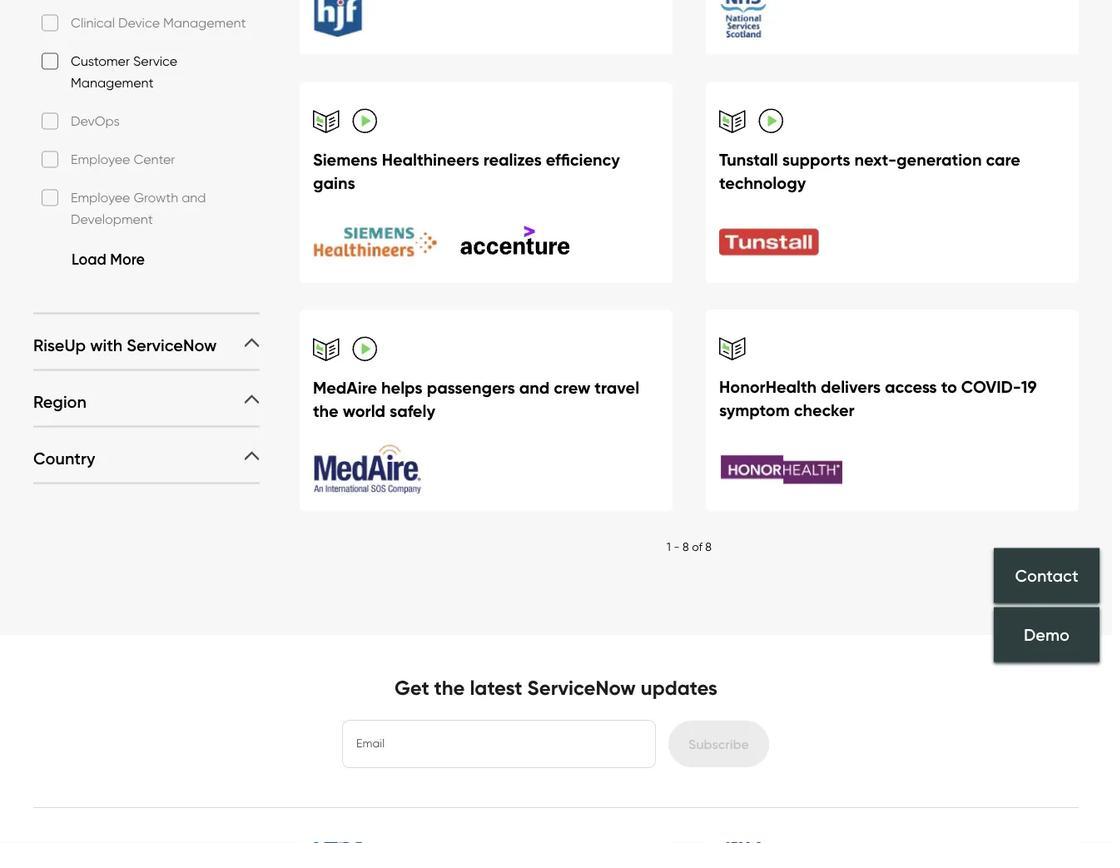Task type: locate. For each thing, give the bounding box(es) containing it.
updates
[[641, 676, 718, 701]]

1 employee from the top
[[71, 152, 130, 168]]

0 horizontal spatial the
[[313, 401, 339, 422]]

management for device
[[163, 15, 246, 31]]

and inside medaire helps passengers and crew travel the world safely
[[519, 378, 550, 399]]

tunstall – servicenow image
[[720, 217, 845, 269]]

to
[[942, 377, 958, 398]]

honorhealth
[[720, 377, 817, 398]]

8 right -
[[683, 540, 689, 554]]

Email text field
[[343, 722, 656, 768]]

employee growth and development option
[[42, 190, 58, 207]]

siemens healthineers image down gains
[[313, 217, 438, 269]]

medaire helps passengers and crew travel the world safely
[[313, 378, 640, 422]]

1
[[667, 540, 671, 554]]

management up the service
[[163, 15, 246, 31]]

delivers
[[821, 377, 881, 398]]

1 8 from the left
[[683, 540, 689, 554]]

1 vertical spatial and
[[519, 378, 550, 399]]

employee center option
[[42, 152, 58, 168]]

the right get
[[434, 676, 465, 701]]

servicenow inside popup button
[[127, 335, 217, 356]]

and
[[182, 190, 206, 206], [519, 378, 550, 399]]

2 8 from the left
[[706, 540, 712, 554]]

0 horizontal spatial siemens healthineers image
[[313, 217, 438, 269]]

honorhealth delivers access to covid-19 symptom checker
[[720, 377, 1037, 421]]

8 right 'of'
[[706, 540, 712, 554]]

access
[[885, 377, 937, 398]]

employee inside employee growth and development
[[71, 190, 130, 206]]

employee up 'development'
[[71, 190, 130, 206]]

1 vertical spatial employee
[[71, 190, 130, 206]]

and right growth
[[182, 190, 206, 206]]

care
[[987, 150, 1021, 171]]

management inside the customer service management
[[71, 75, 154, 91]]

and left crew
[[519, 378, 550, 399]]

nhs scotland – servicenow – customer story image
[[720, 0, 845, 40]]

1 vertical spatial the
[[434, 676, 465, 701]]

load more button
[[42, 248, 145, 273]]

1 vertical spatial servicenow
[[528, 676, 636, 701]]

the down medaire
[[313, 401, 339, 422]]

servicenow
[[127, 335, 217, 356], [528, 676, 636, 701]]

siemens healthineers image down "siemens healthineers realizes efficiency gains"
[[445, 217, 570, 269]]

tunstall supports next-generation care technology
[[720, 150, 1021, 194]]

0 vertical spatial servicenow
[[127, 335, 217, 356]]

of
[[692, 540, 703, 554]]

hjf – servicenow – customer story image
[[313, 0, 438, 40]]

healthineers
[[382, 150, 479, 171]]

employee down devops
[[71, 152, 130, 168]]

management for service
[[71, 75, 154, 91]]

0 horizontal spatial servicenow
[[127, 335, 217, 356]]

management down 'customer'
[[71, 75, 154, 91]]

1 vertical spatial management
[[71, 75, 154, 91]]

symptom
[[720, 401, 790, 421]]

customer service management option
[[42, 54, 58, 70]]

0 vertical spatial employee
[[71, 152, 130, 168]]

gains
[[313, 173, 355, 194]]

8
[[683, 540, 689, 554], [706, 540, 712, 554]]

the
[[313, 401, 339, 422], [434, 676, 465, 701]]

supports
[[783, 150, 851, 171]]

2 employee from the top
[[71, 190, 130, 206]]

1 horizontal spatial management
[[163, 15, 246, 31]]

1 horizontal spatial and
[[519, 378, 550, 399]]

devops
[[71, 113, 120, 130]]

0 horizontal spatial and
[[182, 190, 206, 206]]

1 horizontal spatial 8
[[706, 540, 712, 554]]

0 vertical spatial the
[[313, 401, 339, 422]]

travel
[[595, 378, 640, 399]]

0 vertical spatial and
[[182, 190, 206, 206]]

0 vertical spatial management
[[163, 15, 246, 31]]

country button
[[33, 448, 260, 470]]

center
[[134, 152, 175, 168]]

management
[[163, 15, 246, 31], [71, 75, 154, 91]]

siemens
[[313, 150, 378, 171]]

riseup with servicenow button
[[33, 335, 260, 356]]

technology
[[720, 173, 806, 194]]

employee
[[71, 152, 130, 168], [71, 190, 130, 206]]

0 horizontal spatial management
[[71, 75, 154, 91]]

latest
[[470, 676, 523, 701]]

siemens healthineers image
[[313, 217, 438, 269], [445, 217, 570, 269]]

development
[[71, 212, 153, 228]]

1 horizontal spatial siemens healthineers image
[[445, 217, 570, 269]]

riseup
[[33, 335, 86, 356]]

next-
[[855, 150, 897, 171]]

covid-
[[962, 377, 1022, 398]]

growth
[[134, 190, 178, 206]]

1 siemens healthineers image from the left
[[313, 217, 438, 269]]

0 horizontal spatial 8
[[683, 540, 689, 554]]



Task type: describe. For each thing, give the bounding box(es) containing it.
service
[[133, 54, 178, 70]]

1 horizontal spatial servicenow
[[528, 676, 636, 701]]

realizes
[[484, 150, 542, 171]]

1 horizontal spatial the
[[434, 676, 465, 701]]

load more
[[72, 251, 145, 270]]

generation
[[897, 150, 982, 171]]

get
[[395, 676, 429, 701]]

device
[[118, 15, 160, 31]]

medaire
[[313, 378, 377, 399]]

19
[[1022, 377, 1037, 398]]

and inside employee growth and development
[[182, 190, 206, 206]]

region button
[[33, 391, 260, 413]]

safely
[[390, 401, 436, 422]]

clinical device management option
[[42, 15, 58, 32]]

region
[[33, 392, 87, 413]]

more
[[110, 251, 145, 270]]

siemens healthineers realizes efficiency gains
[[313, 150, 620, 194]]

get the latest servicenow updates
[[395, 676, 718, 701]]

customer service management
[[71, 54, 178, 91]]

country
[[33, 448, 95, 469]]

devops option
[[42, 113, 58, 130]]

employee for employee growth and development
[[71, 190, 130, 206]]

subscribe
[[689, 737, 749, 753]]

employee for employee center
[[71, 152, 130, 168]]

efficiency
[[546, 150, 620, 171]]

employee growth and development
[[71, 190, 206, 228]]

clinical device management
[[71, 15, 246, 31]]

the inside medaire helps passengers and crew travel the world safely
[[313, 401, 339, 422]]

1 - 8 of 8
[[667, 540, 712, 554]]

honorhealth - covid-19 customer stories - servicenow image
[[720, 445, 845, 497]]

checker
[[794, 401, 855, 421]]

clinical
[[71, 15, 115, 31]]

riseup with servicenow
[[33, 335, 217, 356]]

helps
[[381, 378, 423, 399]]

crew
[[554, 378, 591, 399]]

passengers
[[427, 378, 515, 399]]

employee center
[[71, 152, 175, 168]]

tunstall
[[720, 150, 779, 171]]

-
[[674, 540, 680, 554]]

2 siemens healthineers image from the left
[[445, 217, 570, 269]]

load
[[72, 251, 107, 270]]

world
[[343, 401, 386, 422]]

with
[[90, 335, 123, 356]]

medaire – servicenow – customer story image
[[313, 445, 438, 497]]

customer
[[71, 54, 130, 70]]

subscribe button
[[669, 722, 769, 768]]



Task type: vqa. For each thing, say whether or not it's contained in the screenshot.
'separation'
no



